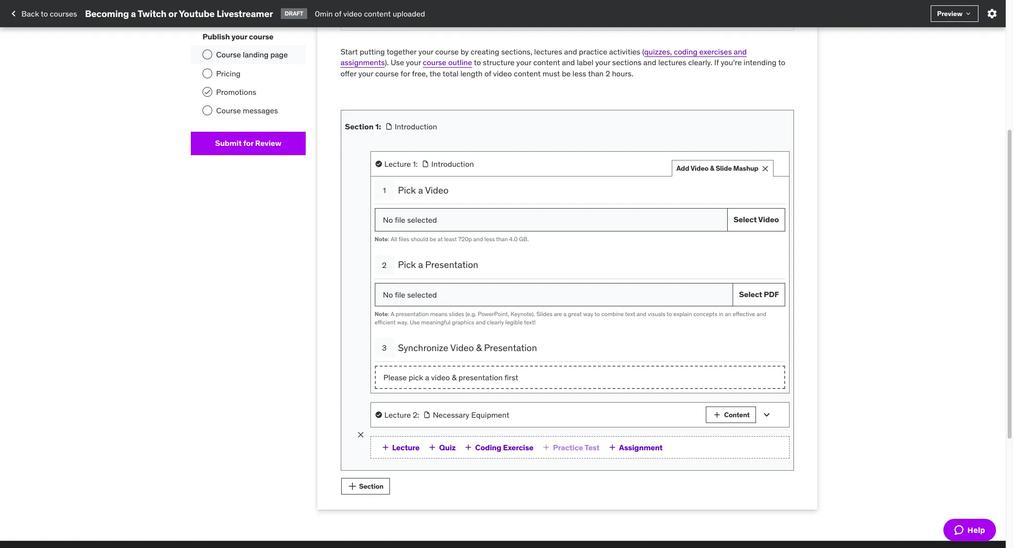 Task type: vqa. For each thing, say whether or not it's contained in the screenshot.
35.5 total hours
no



Task type: locate. For each thing, give the bounding box(es) containing it.
small image inside quiz button
[[428, 443, 437, 453]]

concepts
[[694, 311, 718, 318]]

course up 'course outline' link
[[435, 47, 459, 56]]

course inside if you're intending to offer your course for free, the total length of video content must be less than 2 hours.
[[375, 68, 399, 78]]

dismiss button
[[372, 3, 411, 22]]

xsmall image for introduction
[[422, 160, 430, 168]]

1 vertical spatial for
[[243, 138, 254, 148]]

video right the 0min
[[343, 9, 362, 18]]

0 vertical spatial 1:
[[376, 122, 381, 131]]

use right ).
[[391, 58, 404, 67]]

for left review
[[243, 138, 254, 148]]

selected up should
[[407, 215, 437, 225]]

move image
[[776, 411, 786, 420]]

xsmall image right 2:
[[423, 412, 431, 420]]

0 horizontal spatial lectures
[[534, 47, 563, 56]]

1 vertical spatial file
[[395, 290, 406, 300]]

1 vertical spatial note
[[375, 311, 388, 318]]

1 vertical spatial lecture
[[385, 411, 411, 420]]

0 vertical spatial lecture
[[385, 159, 411, 169]]

0 vertical spatial for
[[401, 68, 410, 78]]

small image for lecture
[[381, 443, 390, 453]]

all
[[391, 236, 397, 243]]

coding
[[674, 47, 698, 56]]

presentation
[[425, 259, 479, 271], [484, 342, 537, 354]]

0 horizontal spatial video
[[343, 9, 362, 18]]

than left 4.0
[[496, 236, 508, 243]]

0 vertical spatial &
[[710, 164, 715, 173]]

1 vertical spatial no file selected
[[383, 290, 437, 300]]

introduction right xsmall image
[[395, 122, 437, 131]]

1 vertical spatial &
[[476, 342, 482, 354]]

content up must
[[534, 58, 560, 67]]

section 1:
[[345, 122, 381, 131]]

course down promotions
[[216, 106, 241, 116]]

and down (e.g.
[[476, 319, 486, 326]]

efficient
[[375, 319, 396, 326]]

1 vertical spatial completed element
[[203, 87, 212, 97]]

0 vertical spatial presentation
[[396, 311, 429, 318]]

0 horizontal spatial 1:
[[376, 122, 381, 131]]

a down should
[[418, 259, 423, 271]]

course inside course messages link
[[216, 106, 241, 116]]

: left "all"
[[388, 236, 390, 243]]

). use your course outline to structure your content and label your sections and lectures clearly.
[[385, 58, 713, 67]]

small image down lecture 2:
[[381, 443, 390, 453]]

activities
[[609, 47, 641, 56]]

pick down files
[[398, 259, 416, 271]]

1 horizontal spatial 1:
[[413, 159, 418, 169]]

0 vertical spatial selected
[[407, 215, 437, 225]]

0 horizontal spatial for
[[243, 138, 254, 148]]

no file selected up files
[[383, 215, 437, 225]]

0 horizontal spatial be
[[430, 236, 436, 243]]

1 horizontal spatial of
[[485, 68, 492, 78]]

completed element
[[203, 0, 212, 8], [203, 87, 212, 97]]

0 vertical spatial use
[[391, 58, 404, 67]]

0min
[[315, 9, 333, 18]]

no for pick a video
[[383, 215, 393, 225]]

video down the structure
[[493, 68, 512, 78]]

0 vertical spatial less
[[573, 68, 587, 78]]

0 horizontal spatial than
[[496, 236, 508, 243]]

a for presentation
[[418, 259, 423, 271]]

expand image
[[761, 158, 773, 170], [761, 410, 773, 421]]

1 vertical spatial new curriculum item image
[[346, 480, 359, 494]]

quizzes,
[[645, 47, 672, 56]]

lecture button
[[379, 441, 422, 455]]

incomplete image up completed icon
[[203, 69, 212, 78]]

0 vertical spatial incomplete image
[[203, 69, 212, 78]]

0 horizontal spatial &
[[452, 373, 457, 383]]

2 vertical spatial lecture
[[392, 443, 420, 453]]

small image left practice
[[542, 443, 551, 453]]

0 vertical spatial no file selected
[[383, 215, 437, 225]]

2 incomplete image from the top
[[203, 106, 212, 116]]

1 vertical spatial video
[[493, 68, 512, 78]]

introduction
[[395, 122, 437, 131], [432, 159, 474, 169]]

1 vertical spatial pick
[[398, 259, 416, 271]]

less
[[573, 68, 587, 78], [485, 236, 495, 243]]

please pick a video & presentation first
[[384, 373, 518, 383]]

incomplete image inside course messages link
[[203, 106, 212, 116]]

label
[[577, 58, 594, 67]]

2 : from the top
[[388, 311, 390, 318]]

1: up 'pick a video'
[[413, 159, 418, 169]]

& left slide
[[710, 164, 715, 173]]

content left uploaded
[[364, 9, 391, 18]]

equipment
[[471, 411, 510, 420]]

note for note
[[375, 311, 388, 318]]

xsmall image left lecture 2:
[[375, 412, 383, 420]]

synchronize
[[398, 342, 449, 354]]

0 vertical spatial of
[[335, 9, 342, 18]]

1 vertical spatial lectures
[[659, 58, 687, 67]]

small image for quiz
[[428, 443, 437, 453]]

).
[[385, 58, 389, 67]]

1 horizontal spatial &
[[476, 342, 482, 354]]

be
[[562, 68, 571, 78], [430, 236, 436, 243]]

section for section 1:
[[345, 122, 374, 131]]

section inside button
[[359, 483, 384, 491]]

completed element inside promotions link
[[203, 87, 212, 97]]

or
[[168, 8, 177, 19]]

presentation left first
[[459, 373, 503, 383]]

lecture down lecture 2:
[[392, 443, 420, 453]]

and right 'effective'
[[757, 311, 767, 318]]

0 horizontal spatial close image
[[356, 430, 366, 440]]

0 vertical spatial pick
[[398, 184, 416, 196]]

a for twitch
[[131, 8, 136, 19]]

section down lecture button
[[359, 483, 384, 491]]

0 vertical spatial presentation
[[425, 259, 479, 271]]

course landing page link
[[191, 45, 306, 64]]

of right the 0min
[[335, 9, 342, 18]]

small image right test
[[608, 443, 617, 453]]

must
[[543, 68, 560, 78]]

2 file from the top
[[395, 290, 406, 300]]

0 vertical spatial than
[[588, 68, 604, 78]]

1 course from the top
[[216, 50, 241, 60]]

small image inside content button
[[713, 411, 723, 420]]

xsmall image left lecture 1:
[[375, 160, 383, 168]]

lectures down coding
[[659, 58, 687, 67]]

0 horizontal spatial of
[[335, 9, 342, 18]]

a left twitch
[[131, 8, 136, 19]]

file up way.
[[395, 290, 406, 300]]

no
[[383, 215, 393, 225], [383, 290, 393, 300]]

of down the structure
[[485, 68, 492, 78]]

if
[[715, 58, 719, 67]]

0 vertical spatial expand image
[[761, 158, 773, 170]]

your
[[232, 32, 247, 41], [419, 47, 434, 56], [406, 58, 421, 67], [517, 58, 532, 67], [596, 58, 611, 67], [359, 68, 374, 78]]

content
[[364, 9, 391, 18], [534, 58, 560, 67], [514, 68, 541, 78]]

1 horizontal spatial than
[[588, 68, 604, 78]]

less inside if you're intending to offer your course for free, the total length of video content must be less than 2 hours.
[[573, 68, 587, 78]]

1 note from the top
[[375, 236, 388, 243]]

to right the intending
[[779, 58, 786, 67]]

1 vertical spatial course
[[216, 106, 241, 116]]

1 vertical spatial selected
[[407, 290, 437, 300]]

0 horizontal spatial less
[[485, 236, 495, 243]]

and left "label"
[[562, 58, 575, 67]]

2 vertical spatial content
[[514, 68, 541, 78]]

0 horizontal spatial presentation
[[425, 259, 479, 271]]

use right way.
[[410, 319, 420, 326]]

small image inside lecture button
[[381, 443, 390, 453]]

xsmall image right lecture 1:
[[422, 160, 430, 168]]

selected for presentation
[[407, 290, 437, 300]]

total
[[443, 68, 459, 78]]

to inside if you're intending to offer your course for free, the total length of video content must be less than 2 hours.
[[779, 58, 786, 67]]

2 horizontal spatial video
[[493, 68, 512, 78]]

assignment button
[[606, 441, 665, 455]]

content down quizzes, coding exercises and assignments link
[[514, 68, 541, 78]]

promotions link
[[191, 83, 306, 102]]

file
[[395, 215, 406, 225], [395, 290, 406, 300]]

1 incomplete image from the top
[[203, 69, 212, 78]]

use inside : a presentation means slides (e.g. powerpoint, keynote). slides are a great way to combine text and visuals to explain concepts in an effective and efficient way. use meaningful graphics and clearly legible text!
[[410, 319, 420, 326]]

necessary
[[433, 411, 470, 420]]

2 completed element from the top
[[203, 87, 212, 97]]

1 horizontal spatial less
[[573, 68, 587, 78]]

note left "all"
[[375, 236, 388, 243]]

1 selected from the top
[[407, 215, 437, 225]]

presentation down legible
[[484, 342, 537, 354]]

small image left 'quiz'
[[428, 443, 437, 453]]

1 horizontal spatial lectures
[[659, 58, 687, 67]]

& down (e.g.
[[476, 342, 482, 354]]

0 vertical spatial section
[[345, 122, 374, 131]]

0 vertical spatial note
[[375, 236, 388, 243]]

lecture for lecture 2:
[[385, 411, 411, 420]]

course inside course landing page link
[[216, 50, 241, 60]]

1 no file selected from the top
[[383, 215, 437, 225]]

1 vertical spatial incomplete image
[[203, 106, 212, 116]]

and up you're
[[734, 47, 747, 56]]

draft
[[285, 10, 303, 17]]

for left free,
[[401, 68, 410, 78]]

expand image left move "image"
[[761, 410, 773, 421]]

1 vertical spatial no
[[383, 290, 393, 300]]

sections,
[[501, 47, 533, 56]]

2 selected from the top
[[407, 290, 437, 300]]

course settings image
[[987, 8, 999, 19]]

be right must
[[562, 68, 571, 78]]

1 completed element from the top
[[203, 0, 212, 8]]

select for video
[[734, 215, 757, 225]]

small image
[[713, 411, 723, 420], [381, 443, 390, 453], [428, 443, 437, 453], [542, 443, 551, 453], [608, 443, 617, 453]]

lecture left 2:
[[385, 411, 411, 420]]

outline
[[448, 58, 472, 67]]

should
[[411, 236, 428, 243]]

1 vertical spatial introduction
[[432, 159, 474, 169]]

2 course from the top
[[216, 106, 241, 116]]

1 horizontal spatial close image
[[761, 164, 771, 174]]

small image inside practice test button
[[542, 443, 551, 453]]

1 horizontal spatial use
[[410, 319, 420, 326]]

2 note from the top
[[375, 311, 388, 318]]

for inside button
[[243, 138, 254, 148]]

file for pick a video
[[395, 215, 406, 225]]

creating
[[471, 47, 500, 56]]

expand image right mashup
[[761, 158, 773, 170]]

a right are
[[564, 311, 567, 318]]

lectures
[[534, 47, 563, 56], [659, 58, 687, 67]]

0 vertical spatial select
[[734, 215, 757, 225]]

1 vertical spatial than
[[496, 236, 508, 243]]

no up "all"
[[383, 215, 393, 225]]

incomplete image
[[203, 69, 212, 78], [203, 106, 212, 116]]

small image left content
[[713, 411, 723, 420]]

new curriculum item image
[[339, 393, 353, 406], [346, 480, 359, 494]]

incomplete image for course messages
[[203, 106, 212, 116]]

xsmall image right preview
[[965, 10, 973, 18]]

livestreamer
[[217, 8, 273, 19]]

structure
[[483, 58, 515, 67]]

completed element up publish
[[203, 0, 212, 8]]

1
[[383, 185, 386, 195]]

graphics
[[452, 319, 475, 326]]

and right text
[[637, 311, 647, 318]]

selected for video
[[407, 215, 437, 225]]

selected up "means"
[[407, 290, 437, 300]]

2 horizontal spatial &
[[710, 164, 715, 173]]

1 no from the top
[[383, 215, 393, 225]]

0 vertical spatial course
[[216, 50, 241, 60]]

0 vertical spatial file
[[395, 215, 406, 225]]

combine
[[602, 311, 624, 318]]

& for slide
[[710, 164, 715, 173]]

file up files
[[395, 215, 406, 225]]

1 pick from the top
[[398, 184, 416, 196]]

2 no from the top
[[383, 290, 393, 300]]

1 vertical spatial of
[[485, 68, 492, 78]]

1 file from the top
[[395, 215, 406, 225]]

necessary equipment
[[433, 411, 510, 420]]

selected
[[407, 215, 437, 225], [407, 290, 437, 300]]

becoming
[[85, 8, 129, 19]]

clearly.
[[689, 58, 713, 67]]

no file selected
[[383, 215, 437, 225], [383, 290, 437, 300]]

section up new curriculum item image
[[345, 122, 374, 131]]

presentation down note : all files should be at least 720p and less than 4.0 gb.
[[425, 259, 479, 271]]

least
[[444, 236, 457, 243]]

presentation up way.
[[396, 311, 429, 318]]

new curriculum item image inside 'section' button
[[346, 480, 359, 494]]

0 horizontal spatial use
[[391, 58, 404, 67]]

0 vertical spatial introduction
[[395, 122, 437, 131]]

: left 'a'
[[388, 311, 390, 318]]

be inside if you're intending to offer your course for free, the total length of video content must be less than 2 hours.
[[562, 68, 571, 78]]

quizzes, coding exercises and assignments
[[341, 47, 747, 67]]

0 vertical spatial new curriculum item image
[[339, 393, 353, 406]]

xsmall image for necessary equipment
[[423, 412, 431, 420]]

0 horizontal spatial presentation
[[396, 311, 429, 318]]

0 vertical spatial no
[[383, 215, 393, 225]]

1 vertical spatial less
[[485, 236, 495, 243]]

1: left xsmall image
[[376, 122, 381, 131]]

2 pick from the top
[[398, 259, 416, 271]]

incomplete image down completed icon
[[203, 106, 212, 116]]

and right 720p at the top of page
[[474, 236, 483, 243]]

a right 1
[[418, 184, 423, 196]]

& down synchronize video & presentation
[[452, 373, 457, 383]]

2 no file selected from the top
[[383, 290, 437, 300]]

less left 4.0
[[485, 236, 495, 243]]

no up 'a'
[[383, 290, 393, 300]]

1 horizontal spatial for
[[401, 68, 410, 78]]

2 inside if you're intending to offer your course for free, the total length of video content must be less than 2 hours.
[[606, 68, 610, 78]]

incomplete image inside pricing link
[[203, 69, 212, 78]]

small image
[[464, 443, 473, 453]]

xsmall image
[[965, 10, 973, 18], [422, 160, 430, 168], [375, 160, 383, 168], [423, 412, 431, 420], [375, 412, 383, 420]]

0 vertical spatial 2
[[606, 68, 610, 78]]

1 vertical spatial :
[[388, 311, 390, 318]]

4.0
[[510, 236, 518, 243]]

video for select video
[[759, 215, 779, 225]]

lecture inside button
[[392, 443, 420, 453]]

introduction up 'pick a video'
[[432, 159, 474, 169]]

a right pick in the bottom of the page
[[425, 373, 429, 383]]

&
[[710, 164, 715, 173], [476, 342, 482, 354], [452, 373, 457, 383]]

0 vertical spatial be
[[562, 68, 571, 78]]

less down "label"
[[573, 68, 587, 78]]

presentation
[[396, 311, 429, 318], [459, 373, 503, 383]]

incomplete image for pricing
[[203, 69, 212, 78]]

1 vertical spatial expand image
[[761, 410, 773, 421]]

1 vertical spatial section
[[359, 483, 384, 491]]

1 horizontal spatial be
[[562, 68, 571, 78]]

of
[[335, 9, 342, 18], [485, 68, 492, 78]]

section for section
[[359, 483, 384, 491]]

be left at
[[430, 236, 436, 243]]

start
[[341, 47, 358, 56]]

lecture 2:
[[385, 411, 419, 420]]

1 vertical spatial be
[[430, 236, 436, 243]]

small image for practice test
[[542, 443, 551, 453]]

lecture up 1
[[385, 159, 411, 169]]

1 horizontal spatial video
[[431, 373, 450, 383]]

than down "label"
[[588, 68, 604, 78]]

video right pick in the bottom of the page
[[431, 373, 450, 383]]

note up efficient
[[375, 311, 388, 318]]

close image
[[761, 164, 771, 174], [356, 430, 366, 440]]

pick right 1
[[398, 184, 416, 196]]

1 vertical spatial select
[[739, 290, 763, 300]]

0 vertical spatial :
[[388, 236, 390, 243]]

lectures up ). use your course outline to structure your content and label your sections and lectures clearly.
[[534, 47, 563, 56]]

1 horizontal spatial presentation
[[484, 342, 537, 354]]

completed element left promotions
[[203, 87, 212, 97]]

means
[[430, 311, 448, 318]]

: a presentation means slides (e.g. powerpoint, keynote). slides are a great way to combine text and visuals to explain concepts in an effective and efficient way. use meaningful graphics and clearly legible text!
[[375, 311, 767, 326]]

pick for pick a presentation
[[398, 259, 416, 271]]

quiz
[[439, 443, 456, 453]]

1 vertical spatial use
[[410, 319, 420, 326]]

1 horizontal spatial 2
[[606, 68, 610, 78]]

than
[[588, 68, 604, 78], [496, 236, 508, 243]]

1: for section 1:
[[376, 122, 381, 131]]

publish
[[203, 32, 230, 41]]

1 vertical spatial 2
[[382, 260, 387, 270]]

0 vertical spatial completed element
[[203, 0, 212, 8]]

no file selected for pick a video
[[383, 215, 437, 225]]

no file selected up 'a'
[[383, 290, 437, 300]]

small image inside assignment button
[[608, 443, 617, 453]]

course down ).
[[375, 68, 399, 78]]

1 vertical spatial close image
[[356, 430, 366, 440]]

back to courses
[[21, 9, 77, 18]]

video for add video & slide mashup
[[691, 164, 709, 173]]

1 vertical spatial 1:
[[413, 159, 418, 169]]

1 vertical spatial presentation
[[459, 373, 503, 383]]

2 expand image from the top
[[761, 410, 773, 421]]

course up pricing
[[216, 50, 241, 60]]

messages
[[243, 106, 278, 116]]



Task type: describe. For each thing, give the bounding box(es) containing it.
back
[[21, 9, 39, 18]]

1 horizontal spatial presentation
[[459, 373, 503, 383]]

presentation inside : a presentation means slides (e.g. powerpoint, keynote). slides are a great way to combine text and visuals to explain concepts in an effective and efficient way. use meaningful graphics and clearly legible text!
[[396, 311, 429, 318]]

assignment
[[619, 443, 663, 453]]

note for note : all files should be at least 720p and less than 4.0 gb.
[[375, 236, 388, 243]]

pick a presentation
[[398, 259, 479, 271]]

length
[[461, 68, 483, 78]]

text
[[625, 311, 636, 318]]

mashup
[[734, 164, 759, 173]]

section button
[[341, 479, 390, 496]]

& for presentation
[[476, 342, 482, 354]]

great
[[568, 311, 582, 318]]

no for pick a presentation
[[383, 290, 393, 300]]

legible
[[506, 319, 523, 326]]

(
[[643, 47, 645, 56]]

practice test button
[[540, 441, 602, 455]]

1 vertical spatial content
[[534, 58, 560, 67]]

a
[[391, 311, 394, 318]]

a inside : a presentation means slides (e.g. powerpoint, keynote). slides are a great way to combine text and visuals to explain concepts in an effective and efficient way. use meaningful graphics and clearly legible text!
[[564, 311, 567, 318]]

course outline link
[[423, 58, 472, 67]]

slides
[[449, 311, 464, 318]]

pdf
[[764, 290, 779, 300]]

and up if you're intending to offer your course for free, the total length of video content must be less than 2 hours.
[[564, 47, 577, 56]]

new curriculum item image
[[339, 141, 353, 155]]

pricing
[[216, 69, 241, 78]]

twitch
[[138, 8, 166, 19]]

0 vertical spatial content
[[364, 9, 391, 18]]

1 : from the top
[[388, 236, 390, 243]]

2 vertical spatial video
[[431, 373, 450, 383]]

content inside if you're intending to offer your course for free, the total length of video content must be less than 2 hours.
[[514, 68, 541, 78]]

course for course messages
[[216, 106, 241, 116]]

: inside : a presentation means slides (e.g. powerpoint, keynote). slides are a great way to combine text and visuals to explain concepts in an effective and efficient way. use meaningful graphics and clearly legible text!
[[388, 311, 390, 318]]

pick
[[409, 373, 423, 383]]

2:
[[413, 411, 419, 420]]

back to courses link
[[8, 5, 77, 22]]

sections
[[613, 58, 642, 67]]

course up "the"
[[423, 58, 447, 67]]

assignments
[[341, 58, 385, 67]]

publish your course
[[203, 32, 274, 41]]

of inside if you're intending to offer your course for free, the total length of video content must be less than 2 hours.
[[485, 68, 492, 78]]

page
[[271, 50, 288, 60]]

practice
[[579, 47, 608, 56]]

course landing page
[[216, 50, 288, 60]]

0 vertical spatial lectures
[[534, 47, 563, 56]]

course up landing
[[249, 32, 274, 41]]

hours.
[[612, 68, 634, 78]]

lecture for lecture 1:
[[385, 159, 411, 169]]

coding
[[475, 443, 502, 453]]

practice
[[553, 443, 583, 453]]

keynote).
[[511, 311, 535, 318]]

(e.g.
[[466, 311, 477, 318]]

submit for review
[[215, 138, 281, 148]]

in
[[719, 311, 724, 318]]

start putting together your course by creating sections, lectures and practice activities (
[[341, 47, 645, 56]]

2 vertical spatial &
[[452, 373, 457, 383]]

free,
[[412, 68, 428, 78]]

you're
[[721, 58, 742, 67]]

exercise
[[503, 443, 534, 453]]

1 expand image from the top
[[761, 158, 773, 170]]

exercises
[[700, 47, 732, 56]]

a for video
[[418, 184, 423, 196]]

720p
[[458, 236, 472, 243]]

way.
[[397, 319, 409, 326]]

add
[[677, 164, 690, 173]]

powerpoint,
[[478, 311, 509, 318]]

quiz button
[[426, 441, 458, 455]]

video inside if you're intending to offer your course for free, the total length of video content must be less than 2 hours.
[[493, 68, 512, 78]]

incomplete image
[[203, 50, 212, 60]]

0 vertical spatial video
[[343, 9, 362, 18]]

coding exercise button
[[462, 441, 536, 455]]

xsmall image for lecture 2:
[[375, 412, 383, 420]]

small image for content
[[713, 411, 723, 420]]

submit for review button
[[191, 132, 306, 155]]

becoming a twitch or youtube livestreamer
[[85, 8, 273, 19]]

no file selected for pick a presentation
[[383, 290, 437, 300]]

small image for assignment
[[608, 443, 617, 453]]

practice test
[[553, 443, 600, 453]]

clearly
[[487, 319, 504, 326]]

1 vertical spatial presentation
[[484, 342, 537, 354]]

quizzes, coding exercises and assignments link
[[341, 47, 747, 67]]

your inside if you're intending to offer your course for free, the total length of video content must be less than 2 hours.
[[359, 68, 374, 78]]

medium image
[[8, 8, 19, 19]]

explain
[[674, 311, 692, 318]]

content button
[[706, 407, 756, 424]]

are
[[554, 311, 562, 318]]

and down (
[[644, 58, 657, 67]]

if you're intending to offer your course for free, the total length of video content must be less than 2 hours.
[[341, 58, 786, 78]]

putting
[[360, 47, 385, 56]]

completed image
[[204, 88, 211, 96]]

select pdf
[[739, 290, 779, 300]]

and inside quizzes, coding exercises and assignments
[[734, 47, 747, 56]]

1: for lecture 1:
[[413, 159, 418, 169]]

to right visuals at right
[[667, 311, 672, 318]]

submit
[[215, 138, 242, 148]]

files
[[399, 236, 410, 243]]

an
[[725, 311, 732, 318]]

to right way
[[595, 311, 600, 318]]

lecture 1:
[[385, 159, 418, 169]]

coding exercise
[[475, 443, 534, 453]]

slide
[[716, 164, 732, 173]]

video for synchronize video & presentation
[[451, 342, 474, 354]]

3
[[382, 343, 387, 353]]

promotions
[[216, 87, 256, 97]]

uploaded
[[393, 9, 425, 18]]

pricing link
[[191, 64, 306, 83]]

xsmall image inside preview dropdown button
[[965, 10, 973, 18]]

0 horizontal spatial 2
[[382, 260, 387, 270]]

note : all files should be at least 720p and less than 4.0 gb.
[[375, 236, 529, 243]]

to up length
[[474, 58, 481, 67]]

to right 'back'
[[41, 9, 48, 18]]

offer
[[341, 68, 357, 78]]

pick for pick a video
[[398, 184, 416, 196]]

intending
[[744, 58, 777, 67]]

together
[[387, 47, 417, 56]]

pick a video
[[398, 184, 449, 196]]

xsmall image
[[385, 123, 393, 130]]

course for course landing page
[[216, 50, 241, 60]]

0min of video content uploaded
[[315, 9, 425, 18]]

than inside if you're intending to offer your course for free, the total length of video content must be less than 2 hours.
[[588, 68, 604, 78]]

the
[[430, 68, 441, 78]]

visuals
[[648, 311, 666, 318]]

0 vertical spatial close image
[[761, 164, 771, 174]]

select for presentation
[[739, 290, 763, 300]]

for inside if you're intending to offer your course for free, the total length of video content must be less than 2 hours.
[[401, 68, 410, 78]]

landing
[[243, 50, 269, 60]]

file for pick a presentation
[[395, 290, 406, 300]]

xsmall image for lecture 1:
[[375, 160, 383, 168]]



